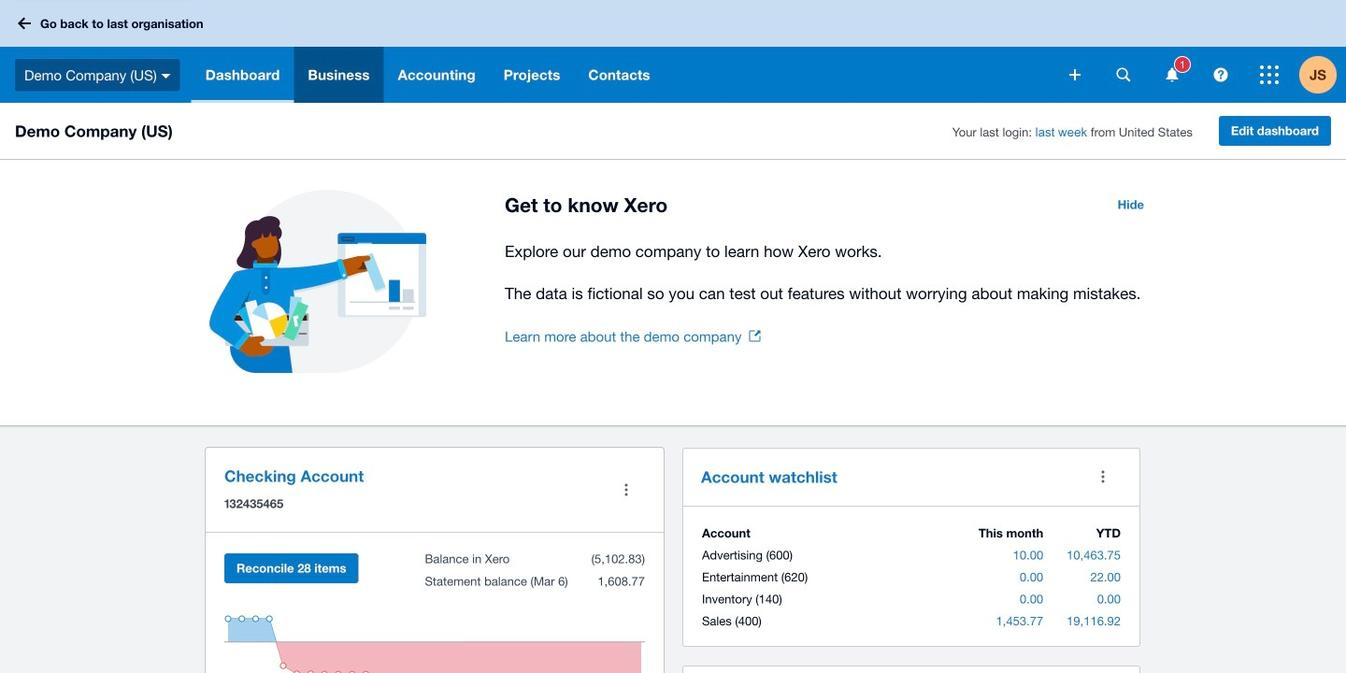 Task type: vqa. For each thing, say whether or not it's contained in the screenshot.
Line items ELEMENT at the bottom
no



Task type: locate. For each thing, give the bounding box(es) containing it.
1 vertical spatial svg image
[[1214, 68, 1228, 82]]

0 vertical spatial svg image
[[18, 17, 31, 29]]

1 horizontal spatial svg image
[[1214, 68, 1228, 82]]

manage menu toggle image
[[608, 471, 645, 509]]

intro banner body element
[[505, 238, 1156, 307]]

svg image
[[1260, 65, 1279, 84], [1117, 68, 1131, 82], [1166, 68, 1179, 82], [1070, 69, 1081, 80], [161, 74, 171, 78]]

svg image
[[18, 17, 31, 29], [1214, 68, 1228, 82]]

banner
[[0, 0, 1347, 103]]

0 horizontal spatial svg image
[[18, 17, 31, 29]]



